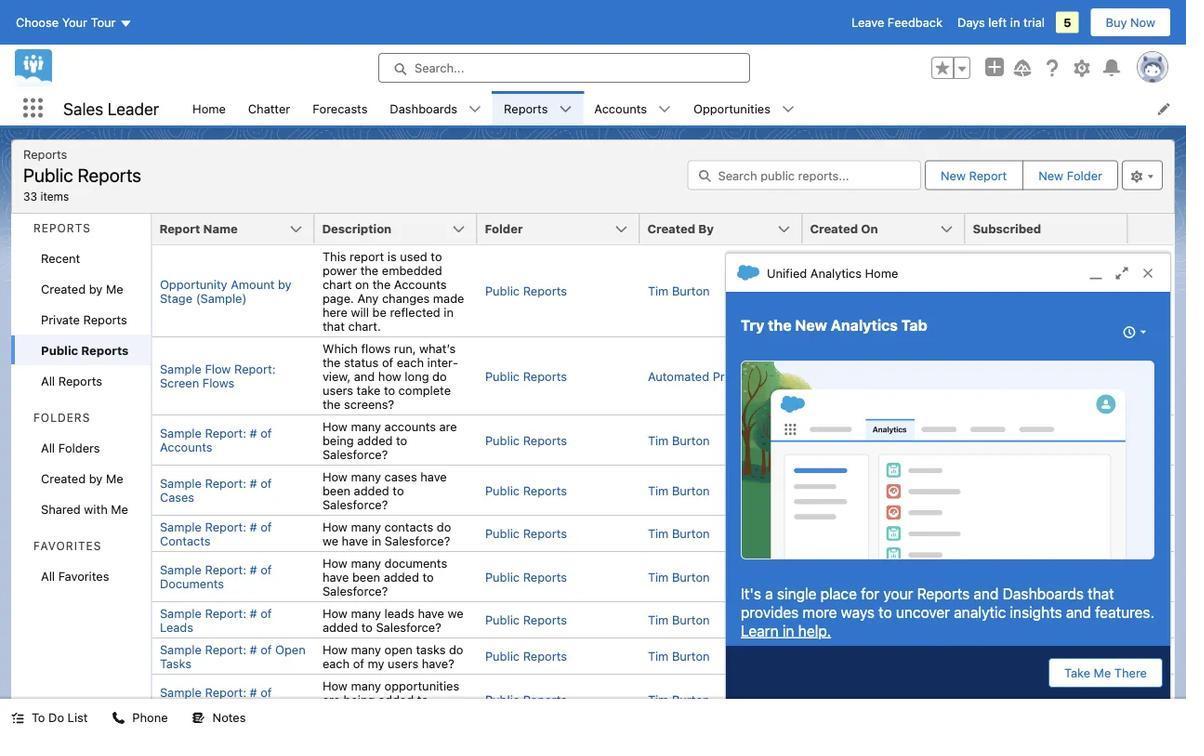 Task type: locate. For each thing, give the bounding box(es) containing it.
9/28/2023, 12:04 pm
[[810, 284, 929, 298], [810, 369, 929, 383], [810, 433, 929, 447], [810, 483, 929, 497], [810, 527, 929, 541], [810, 613, 929, 627], [810, 649, 929, 663], [810, 693, 929, 707]]

being inside how many opportunities are being added to salesforce?
[[343, 693, 375, 707]]

how inside how many contacts do we have in salesforce?
[[322, 520, 347, 534]]

by right amount
[[277, 277, 291, 291]]

all down private
[[41, 374, 55, 388]]

5 12:04 from the top
[[876, 527, 907, 541]]

added down the screens? in the left bottom of the page
[[357, 433, 392, 447]]

tim burton
[[647, 284, 709, 298], [647, 433, 709, 447], [647, 483, 709, 497], [647, 527, 709, 541], [647, 570, 709, 584], [647, 613, 709, 627], [647, 649, 709, 663], [647, 693, 709, 707]]

3 how from the top
[[322, 520, 347, 534]]

7 # from the top
[[249, 686, 257, 700]]

12:04 for how many opportunities are being added to salesforce?
[[876, 693, 907, 707]]

of left run,
[[382, 355, 393, 369]]

burton for how many cases have been added to salesforce?
[[672, 483, 709, 497]]

tim burton for this report is used to power the embedded chart on the accounts page.  any changes made here will be reflected in that chart.
[[647, 284, 709, 298]]

2 vertical spatial accounts
[[159, 440, 212, 454]]

in left help.
[[783, 622, 794, 640]]

1 horizontal spatial been
[[352, 570, 380, 584]]

in left contacts
[[371, 534, 381, 548]]

of inside sample report: # of open tasks
[[260, 642, 271, 656]]

all up shared
[[41, 441, 55, 455]]

many inside "how many documents have been added to salesforce?"
[[350, 556, 381, 570]]

1 vertical spatial analytics
[[831, 317, 898, 334]]

8 sample from the top
[[159, 686, 201, 700]]

opportunities link
[[682, 91, 782, 126]]

how inside how many open tasks do each of my users have?
[[322, 642, 347, 656]]

shared
[[41, 502, 81, 516]]

and right insights
[[1066, 603, 1091, 621]]

accounts up reflected at the top of the page
[[394, 277, 446, 291]]

text default image
[[559, 103, 572, 116], [658, 103, 671, 116], [782, 103, 795, 116], [112, 712, 125, 725]]

1 vertical spatial users
[[387, 656, 418, 670]]

2 horizontal spatial and
[[1066, 603, 1091, 621]]

# inside sample report: # of accounts
[[249, 426, 257, 440]]

cell for how many accounts are being added to salesforce?
[[965, 415, 1128, 465]]

6 pm from the top
[[911, 613, 929, 627]]

to right used
[[430, 249, 442, 263]]

2 pm from the top
[[911, 369, 929, 383]]

and inside 'which flows run, what's the status of each interview, and how long do users take to complete the screens?'
[[354, 369, 374, 383]]

sample down cases
[[159, 520, 201, 534]]

1 horizontal spatial new
[[941, 168, 966, 182]]

how many opportunities are being added to salesforce?
[[322, 679, 459, 720]]

1 vertical spatial been
[[352, 570, 380, 584]]

that inside this report is used to power the embedded chart on the accounts page.  any changes made here will be reflected in that chart.
[[322, 319, 344, 333]]

3 tim burton from the top
[[647, 483, 709, 497]]

2 created by me link from the top
[[11, 463, 151, 494]]

1 vertical spatial folders
[[58, 441, 100, 455]]

7 9/28/2023, 12:04 pm from the top
[[810, 649, 929, 663]]

tim burton for how many contacts do we have in salesforce?
[[647, 527, 709, 541]]

1 sample from the top
[[159, 362, 201, 376]]

0 horizontal spatial dashboards
[[390, 101, 457, 115]]

created left by
[[647, 222, 695, 236]]

salesforce? inside the how many accounts are being added to salesforce?
[[322, 447, 387, 461]]

public reports link for this report is used to power the embedded chart on the accounts page.  any changes made here will be reflected in that chart.
[[485, 284, 567, 298]]

tim burton link for how many open tasks do each of my users have?
[[647, 649, 709, 663]]

1 burton from the top
[[672, 284, 709, 298]]

1 vertical spatial created by me link
[[11, 463, 151, 494]]

how for how many open tasks do each of my users have?
[[322, 642, 347, 656]]

tim burton link for how many documents have been added to salesforce?
[[647, 570, 709, 584]]

6 9/28/2023, 12:04 pm from the top
[[810, 613, 929, 627]]

many inside "how many leads have we added to salesforce?"
[[350, 606, 381, 620]]

to up cases
[[396, 433, 407, 447]]

sample inside 'sample report: # of leads'
[[159, 606, 201, 620]]

1 vertical spatial home
[[865, 266, 898, 280]]

2 # from the top
[[249, 476, 257, 490]]

been for cases
[[322, 483, 350, 497]]

stage
[[159, 291, 192, 305]]

1 tim burton from the top
[[647, 284, 709, 298]]

text default image inside unified analytics home dialog
[[737, 262, 760, 284]]

8 9/28/2023, from the top
[[810, 693, 872, 707]]

tim burton for how many opportunities are being added to salesforce?
[[647, 693, 709, 707]]

created left on
[[810, 222, 858, 236]]

in
[[1010, 15, 1020, 29], [443, 305, 453, 319], [371, 534, 381, 548], [783, 622, 794, 640]]

0 horizontal spatial new
[[795, 317, 827, 334]]

many inside how many cases have been added to salesforce?
[[350, 469, 381, 483]]

to up contacts
[[392, 483, 404, 497]]

folder
[[1067, 168, 1103, 182], [485, 222, 523, 236]]

list
[[181, 91, 1186, 126]]

report name button
[[152, 214, 315, 244]]

of up sample report: # of open tasks link
[[260, 606, 271, 620]]

new
[[941, 168, 966, 182], [1039, 168, 1064, 182], [795, 317, 827, 334]]

reports inside "list item"
[[504, 101, 548, 115]]

name
[[203, 222, 238, 236]]

sample down screen
[[159, 426, 201, 440]]

accounts list item
[[583, 91, 682, 126]]

# for sample report: # of accounts
[[249, 426, 257, 440]]

text default image inside opportunities list item
[[782, 103, 795, 116]]

do inside 'which flows run, what's the status of each interview, and how long do users take to complete the screens?'
[[432, 369, 446, 383]]

4 12:04 from the top
[[876, 483, 907, 497]]

many down the screens? in the left bottom of the page
[[350, 419, 381, 433]]

how inside "how many documents have been added to salesforce?"
[[322, 556, 347, 570]]

2 9/28/2023, from the top
[[810, 369, 872, 383]]

7 tim from the top
[[647, 649, 668, 663]]

being down the screens? in the left bottom of the page
[[322, 433, 353, 447]]

sample down tasks
[[159, 686, 201, 700]]

dashboards up insights
[[1003, 585, 1084, 602]]

public reports link for how many leads have we added to salesforce?
[[485, 613, 567, 627]]

all folders link
[[11, 432, 151, 463]]

public for how many contacts do we have in salesforce?
[[485, 527, 519, 541]]

there
[[1115, 666, 1147, 680]]

1 tim burton link from the top
[[647, 284, 709, 298]]

salesforce? for cases
[[322, 497, 387, 511]]

1 # from the top
[[249, 426, 257, 440]]

been down how many contacts do we have in salesforce?
[[352, 570, 380, 584]]

0 horizontal spatial users
[[322, 383, 353, 397]]

1 9/28/2023, from the top
[[810, 284, 872, 298]]

do right tasks
[[449, 642, 463, 656]]

1 horizontal spatial that
[[1088, 585, 1114, 602]]

are inside how many opportunities are being added to salesforce?
[[322, 693, 340, 707]]

7 many from the top
[[350, 679, 381, 693]]

3 12:04 from the top
[[876, 433, 907, 447]]

how down how many cases have been added to salesforce? at the left bottom of the page
[[322, 520, 347, 534]]

6 # from the top
[[249, 642, 257, 656]]

users left the take on the bottom left of the page
[[322, 383, 353, 397]]

sample for how many accounts are being added to salesforce?
[[159, 426, 201, 440]]

5 how from the top
[[322, 606, 347, 620]]

of for sample report: # of documents
[[260, 563, 271, 577]]

choose
[[16, 15, 59, 29]]

1 vertical spatial report
[[159, 222, 200, 236]]

tim burton for how many open tasks do each of my users have?
[[647, 649, 709, 663]]

7 tim burton link from the top
[[647, 649, 709, 663]]

burton for how many contacts do we have in salesforce?
[[672, 527, 709, 541]]

6 tim burton link from the top
[[647, 613, 709, 627]]

sample inside sample report: # of documents
[[159, 563, 201, 577]]

0 vertical spatial dashboards
[[390, 101, 457, 115]]

4 tim burton from the top
[[647, 527, 709, 541]]

1 vertical spatial folder
[[485, 222, 523, 236]]

salesforce?
[[322, 447, 387, 461], [322, 497, 387, 511], [384, 534, 450, 548], [322, 584, 387, 598], [376, 620, 441, 634], [322, 707, 387, 720]]

0 vertical spatial we
[[322, 534, 338, 548]]

be
[[372, 305, 386, 319]]

7 9/28/2023, from the top
[[810, 649, 872, 663]]

report left name
[[159, 222, 200, 236]]

text default image left phone
[[112, 712, 125, 725]]

public reports for this report is used to power the embedded chart on the accounts page.  any changes made here will be reflected in that chart.
[[485, 284, 567, 298]]

5 # from the top
[[249, 606, 257, 620]]

1 vertical spatial all
[[41, 441, 55, 455]]

public reports
[[485, 284, 567, 298], [41, 343, 129, 357], [485, 369, 567, 383], [485, 433, 567, 447], [485, 483, 567, 497], [485, 527, 567, 541], [485, 570, 567, 584], [485, 613, 567, 627], [485, 649, 567, 663], [485, 693, 567, 707]]

1 pm from the top
[[911, 284, 929, 298]]

of for sample report: # of open tasks
[[260, 642, 271, 656]]

1 horizontal spatial home
[[865, 266, 898, 280]]

report: for cases
[[205, 476, 246, 490]]

sample down contacts
[[159, 563, 201, 577]]

opportunities
[[384, 679, 459, 693]]

1 all from the top
[[41, 374, 55, 388]]

salesforce? inside "how many documents have been added to salesforce?"
[[322, 584, 387, 598]]

# left open
[[249, 642, 257, 656]]

Search public reports... text field
[[687, 160, 921, 190]]

analytics left tab
[[831, 317, 898, 334]]

0 vertical spatial do
[[432, 369, 446, 383]]

sample down sample report: # of accounts
[[159, 476, 201, 490]]

by up with
[[89, 471, 103, 485]]

public for how many accounts are being added to salesforce?
[[485, 433, 519, 447]]

3 pm from the top
[[911, 433, 929, 447]]

5 tim burton link from the top
[[647, 570, 709, 584]]

4 sample from the top
[[159, 520, 201, 534]]

8 tim burton link from the top
[[647, 693, 709, 707]]

the left is
[[360, 263, 378, 277]]

sample for which flows run, what's the status of each interview, and how long do users take to complete the screens?
[[159, 362, 201, 376]]

9/28/2023, 12:04 pm for this report is used to power the embedded chart on the accounts page.  any changes made here will be reflected in that chart.
[[810, 284, 929, 298]]

how inside the how many accounts are being added to salesforce?
[[322, 419, 347, 433]]

3 burton from the top
[[672, 483, 709, 497]]

made
[[433, 291, 464, 305]]

1 horizontal spatial we
[[447, 606, 463, 620]]

items
[[40, 190, 69, 203]]

created by me for reports
[[41, 282, 123, 296]]

accounts down search... button
[[594, 101, 647, 115]]

0 vertical spatial all
[[41, 374, 55, 388]]

3 sample from the top
[[159, 476, 201, 490]]

learn in help. link
[[741, 622, 831, 640]]

text default image inside accounts list item
[[658, 103, 671, 116]]

to
[[430, 249, 442, 263], [383, 383, 395, 397], [396, 433, 407, 447], [392, 483, 404, 497], [422, 570, 433, 584], [879, 603, 892, 621], [361, 620, 372, 634], [417, 693, 428, 707]]

long
[[404, 369, 429, 383]]

to inside the how many accounts are being added to salesforce?
[[396, 433, 407, 447]]

0 horizontal spatial each
[[322, 656, 349, 670]]

6 sample from the top
[[159, 606, 201, 620]]

1 vertical spatial and
[[974, 585, 999, 602]]

how inside how many cases have been added to salesforce?
[[322, 469, 347, 483]]

0 horizontal spatial opportunities
[[159, 700, 236, 714]]

report:
[[234, 362, 275, 376], [205, 426, 246, 440], [205, 476, 246, 490], [205, 520, 246, 534], [205, 563, 246, 577], [205, 606, 246, 620], [205, 642, 246, 656], [205, 686, 246, 700]]

0 horizontal spatial home
[[193, 101, 226, 115]]

sample report: # of cases
[[159, 476, 271, 504]]

2 tim from the top
[[647, 433, 668, 447]]

me inside the shared with me link
[[111, 502, 128, 516]]

# up sample report: # of open tasks
[[249, 606, 257, 620]]

2 vertical spatial all
[[41, 569, 55, 583]]

of down sample report: # of contacts link
[[260, 563, 271, 577]]

6 how from the top
[[322, 642, 347, 656]]

text default image for opportunities
[[782, 103, 795, 116]]

2 horizontal spatial accounts
[[594, 101, 647, 115]]

cell for how many cases have been added to salesforce?
[[965, 465, 1128, 515]]

power
[[322, 263, 357, 277]]

1 vertical spatial accounts
[[394, 277, 446, 291]]

8 tim from the top
[[647, 693, 668, 707]]

for
[[861, 585, 880, 602]]

opportunities
[[693, 101, 771, 115], [159, 700, 236, 714]]

of down 'sample flow report: screen flows' 'link'
[[260, 426, 271, 440]]

3 many from the top
[[350, 520, 381, 534]]

1 horizontal spatial each
[[396, 355, 423, 369]]

subscribed cell
[[965, 214, 1139, 245]]

sample report: # of open tasks link
[[159, 642, 305, 670]]

1 horizontal spatial folder
[[1067, 168, 1103, 182]]

accounts up cases
[[159, 440, 212, 454]]

7 burton from the top
[[672, 649, 709, 663]]

report: down flows
[[205, 426, 246, 440]]

7 sample from the top
[[159, 642, 201, 656]]

sample inside sample report: # of accounts
[[159, 426, 201, 440]]

we up the have?
[[447, 606, 463, 620]]

automated process link
[[647, 369, 757, 383]]

of left my
[[353, 656, 364, 670]]

added inside "how many documents have been added to salesforce?"
[[383, 570, 419, 584]]

unified analytics home image
[[741, 361, 1155, 560]]

text default image inside reports "list item"
[[559, 103, 572, 116]]

of down sample report: # of accounts link
[[260, 476, 271, 490]]

sample left flow
[[159, 362, 201, 376]]

cell for how many contacts do we have in salesforce?
[[965, 515, 1128, 551]]

salesforce? up "how many leads have we added to salesforce?"
[[322, 584, 387, 598]]

0 horizontal spatial accounts
[[159, 440, 212, 454]]

new inside new folder button
[[1039, 168, 1064, 182]]

0 vertical spatial report
[[969, 168, 1007, 182]]

tour
[[91, 15, 116, 29]]

try
[[741, 317, 765, 334]]

tim burton link for this report is used to power the embedded chart on the accounts page.  any changes made here will be reflected in that chart.
[[647, 284, 709, 298]]

0 horizontal spatial folder
[[485, 222, 523, 236]]

1 created by me from the top
[[41, 282, 123, 296]]

sales leader
[[63, 98, 159, 118]]

sample report: # of contacts
[[159, 520, 271, 548]]

salesforce? down my
[[322, 707, 387, 720]]

of left open
[[260, 642, 271, 656]]

dashboards list item
[[379, 91, 493, 126]]

0 horizontal spatial and
[[354, 369, 374, 383]]

text default image
[[469, 103, 482, 116], [737, 262, 760, 284], [11, 712, 24, 725], [192, 712, 205, 725]]

4 9/28/2023, 12:04 pm from the top
[[810, 483, 929, 497]]

2 many from the top
[[350, 469, 381, 483]]

how down how many open tasks do each of my users have?
[[322, 679, 347, 693]]

leave
[[852, 15, 884, 29]]

0 vertical spatial that
[[322, 319, 344, 333]]

buy now
[[1106, 15, 1156, 29]]

me for shared's created by me link
[[106, 471, 123, 485]]

cell for which flows run, what's the status of each interview, and how long do users take to complete the screens?
[[965, 337, 1128, 415]]

report: down sample report: # of leads link
[[205, 642, 246, 656]]

report: inside sample report: # of documents
[[205, 563, 246, 577]]

report: up notes
[[205, 686, 246, 700]]

page.
[[322, 291, 354, 305]]

left
[[989, 15, 1007, 29]]

and left how
[[354, 369, 374, 383]]

9/28/2023, 12:04 pm for how many leads have we added to salesforce?
[[810, 613, 929, 627]]

burton for how many open tasks do each of my users have?
[[672, 649, 709, 663]]

1 vertical spatial do
[[436, 520, 451, 534]]

5 burton from the top
[[672, 570, 709, 584]]

tim burton for how many leads have we added to salesforce?
[[647, 613, 709, 627]]

5 9/28/2023, from the top
[[810, 527, 872, 541]]

single
[[777, 585, 817, 602]]

report: inside sample report: # of cases
[[205, 476, 246, 490]]

in inside how many contacts do we have in salesforce?
[[371, 534, 381, 548]]

do right contacts
[[436, 520, 451, 534]]

created by me link for private
[[11, 273, 151, 304]]

many for documents
[[350, 556, 381, 570]]

recent
[[41, 251, 80, 265]]

many for leads
[[350, 606, 381, 620]]

sample report: # of opportunities link
[[159, 686, 271, 714]]

pm for how many opportunities are being added to salesforce?
[[911, 693, 929, 707]]

1 vertical spatial dashboards
[[1003, 585, 1084, 602]]

12:04 for how many cases have been added to salesforce?
[[876, 483, 907, 497]]

0 vertical spatial opportunities
[[693, 101, 771, 115]]

2 horizontal spatial new
[[1039, 168, 1064, 182]]

2 12:04 from the top
[[876, 369, 907, 383]]

5 sample from the top
[[159, 563, 201, 577]]

interview,
[[322, 355, 458, 383]]

sample for how many documents have been added to salesforce?
[[159, 563, 201, 577]]

1 vertical spatial opportunities
[[159, 700, 236, 714]]

chatter
[[248, 101, 290, 115]]

1 vertical spatial created by me
[[41, 471, 123, 485]]

4 many from the top
[[350, 556, 381, 570]]

3 9/28/2023, from the top
[[810, 433, 872, 447]]

7 pm from the top
[[911, 649, 929, 663]]

# down the sample report: # of cases link
[[249, 520, 257, 534]]

9/28/2023, 12:04 pm for which flows run, what's the status of each interview, and how long do users take to complete the screens?
[[810, 369, 929, 383]]

reports
[[504, 101, 548, 115], [23, 147, 67, 161], [78, 164, 141, 185], [33, 222, 91, 235], [523, 284, 567, 298], [83, 312, 127, 326], [81, 343, 129, 357], [523, 369, 567, 383], [58, 374, 102, 388], [523, 433, 567, 447], [523, 483, 567, 497], [523, 527, 567, 541], [523, 570, 567, 584], [917, 585, 970, 602], [523, 613, 567, 627], [523, 649, 567, 663], [523, 693, 567, 707]]

to down the your
[[879, 603, 892, 621]]

favorites up all favorites at the bottom left
[[33, 540, 102, 553]]

created by me link
[[11, 273, 151, 304], [11, 463, 151, 494]]

2 tim burton link from the top
[[647, 433, 709, 447]]

4 how from the top
[[322, 556, 347, 570]]

do inside how many open tasks do each of my users have?
[[449, 642, 463, 656]]

4 burton from the top
[[672, 527, 709, 541]]

sample report: # of accounts
[[159, 426, 271, 454]]

folders up "all folders"
[[33, 411, 90, 424]]

folders up the shared with me link
[[58, 441, 100, 455]]

how
[[378, 369, 401, 383]]

1 created by me link from the top
[[11, 273, 151, 304]]

screen
[[159, 376, 199, 390]]

report: inside the sample report: # of opportunities
[[205, 686, 246, 700]]

have up "how many documents have been added to salesforce?"
[[341, 534, 368, 548]]

report name cell
[[152, 214, 326, 245]]

3 9/28/2023, 12:04 pm from the top
[[810, 433, 929, 447]]

report: inside sample report: # of open tasks
[[205, 642, 246, 656]]

sample down the leads
[[159, 642, 201, 656]]

pm for how many cases have been added to salesforce?
[[911, 483, 929, 497]]

2 how from the top
[[322, 469, 347, 483]]

public reports link for which flows run, what's the status of each interview, and how long do users take to complete the screens?
[[485, 369, 567, 383]]

sample for how many open tasks do each of my users have?
[[159, 642, 201, 656]]

2 9/28/2023, 12:04 pm from the top
[[810, 369, 929, 383]]

take
[[356, 383, 380, 397]]

1 vertical spatial each
[[322, 656, 349, 670]]

favorites down shared with me
[[58, 569, 109, 583]]

public reports link for how many open tasks do each of my users have?
[[485, 649, 567, 663]]

4 # from the top
[[249, 563, 257, 577]]

opportunities list item
[[682, 91, 806, 126]]

notes button
[[181, 699, 257, 736]]

4 pm from the top
[[911, 483, 929, 497]]

burton for how many accounts are being added to salesforce?
[[672, 433, 709, 447]]

3 tim from the top
[[647, 483, 668, 497]]

sample report: # of leads
[[159, 606, 271, 634]]

have right cases
[[420, 469, 446, 483]]

12:04 for how many contacts do we have in salesforce?
[[876, 527, 907, 541]]

# inside sample report: # of open tasks
[[249, 642, 257, 656]]

# inside the sample report: # of opportunities
[[249, 686, 257, 700]]

text default image up search public reports... text box
[[782, 103, 795, 116]]

0 vertical spatial created by me
[[41, 282, 123, 296]]

text default image inside dashboards list item
[[469, 103, 482, 116]]

1 how from the top
[[322, 419, 347, 433]]

1 vertical spatial that
[[1088, 585, 1114, 602]]

6 tim from the top
[[647, 613, 668, 627]]

sample inside sample report: # of open tasks
[[159, 642, 201, 656]]

8 9/28/2023, 12:04 pm from the top
[[810, 693, 929, 707]]

0 horizontal spatial we
[[322, 534, 338, 548]]

4 tim from the top
[[647, 527, 668, 541]]

many down how many cases have been added to salesforce? at the left bottom of the page
[[350, 520, 381, 534]]

1 horizontal spatial users
[[387, 656, 418, 670]]

1 horizontal spatial are
[[439, 419, 457, 433]]

created by me down recent link
[[41, 282, 123, 296]]

how for how many cases have been added to salesforce?
[[322, 469, 347, 483]]

5 pm from the top
[[911, 527, 929, 541]]

0 vertical spatial created by me link
[[11, 273, 151, 304]]

# for sample report: # of cases
[[249, 476, 257, 490]]

sample inside sample report: # of cases
[[159, 476, 201, 490]]

5 9/28/2023, 12:04 pm from the top
[[810, 527, 929, 541]]

2 vertical spatial and
[[1066, 603, 1091, 621]]

# down sample flow report: screen flows
[[249, 426, 257, 440]]

me up "private reports"
[[106, 282, 123, 296]]

uncover
[[896, 603, 950, 621]]

added inside how many cases have been added to salesforce?
[[353, 483, 389, 497]]

2 all from the top
[[41, 441, 55, 455]]

tim burton for how many accounts are being added to salesforce?
[[647, 433, 709, 447]]

how inside how many opportunities are being added to salesforce?
[[322, 679, 347, 693]]

public for how many open tasks do each of my users have?
[[485, 649, 519, 663]]

and up analytic
[[974, 585, 999, 602]]

salesforce? up how many cases have been added to salesforce? at the left bottom of the page
[[322, 447, 387, 461]]

by inside opportunity amount by stage (sample)
[[277, 277, 291, 291]]

chart.
[[348, 319, 380, 333]]

0 vertical spatial accounts
[[594, 101, 647, 115]]

been inside how many cases have been added to salesforce?
[[322, 483, 350, 497]]

sample for how many cases have been added to salesforce?
[[159, 476, 201, 490]]

4 9/28/2023, from the top
[[810, 483, 872, 497]]

group
[[932, 57, 971, 79]]

0 horizontal spatial report
[[159, 222, 200, 236]]

report: down sample report: # of contacts
[[205, 563, 246, 577]]

5 tim burton from the top
[[647, 570, 709, 584]]

created by me link up "private reports"
[[11, 273, 151, 304]]

how many contacts do we have in salesforce?
[[322, 520, 451, 548]]

of inside the sample report: # of opportunities
[[260, 686, 271, 700]]

0 vertical spatial are
[[439, 419, 457, 433]]

2 vertical spatial do
[[449, 642, 463, 656]]

# inside sample report: # of cases
[[249, 476, 257, 490]]

contacts
[[159, 534, 210, 548]]

3 # from the top
[[249, 520, 257, 534]]

how down the screens? in the left bottom of the page
[[322, 419, 347, 433]]

public for how many leads have we added to salesforce?
[[485, 613, 519, 627]]

1 horizontal spatial report
[[969, 168, 1007, 182]]

0 horizontal spatial are
[[322, 693, 340, 707]]

a
[[765, 585, 773, 602]]

do right long
[[432, 369, 446, 383]]

to down the have?
[[417, 693, 428, 707]]

0 vertical spatial users
[[322, 383, 353, 397]]

0 horizontal spatial been
[[322, 483, 350, 497]]

3 tim burton link from the top
[[647, 483, 709, 497]]

added down my
[[378, 693, 413, 707]]

the right try
[[768, 317, 792, 334]]

sample inside sample flow report: screen flows
[[159, 362, 201, 376]]

amount
[[230, 277, 274, 291]]

flows
[[202, 376, 234, 390]]

8 12:04 from the top
[[876, 693, 907, 707]]

1 tim from the top
[[647, 284, 668, 298]]

new down unified analytics home
[[795, 317, 827, 334]]

salesforce? inside how many cases have been added to salesforce?
[[322, 497, 387, 511]]

0 horizontal spatial that
[[322, 319, 344, 333]]

opportunities inside opportunities link
[[693, 101, 771, 115]]

many inside how many open tasks do each of my users have?
[[350, 642, 381, 656]]

new folder button
[[1023, 160, 1118, 190]]

# inside 'sample report: # of leads'
[[249, 606, 257, 620]]

have inside how many cases have been added to salesforce?
[[420, 469, 446, 483]]

dashboards
[[390, 101, 457, 115], [1003, 585, 1084, 602]]

how down the how many accounts are being added to salesforce?
[[322, 469, 347, 483]]

created by me for with
[[41, 471, 123, 485]]

sample inside sample report: # of contacts
[[159, 520, 201, 534]]

# for sample report: # of open tasks
[[249, 642, 257, 656]]

1 vertical spatial are
[[322, 693, 340, 707]]

to right the take on the bottom left of the page
[[383, 383, 395, 397]]

of inside sample report: # of documents
[[260, 563, 271, 577]]

public reports link for how many opportunities are being added to salesforce?
[[485, 693, 567, 707]]

home left chatter
[[193, 101, 226, 115]]

cell for how many leads have we added to salesforce?
[[965, 601, 1128, 638]]

home link
[[181, 91, 237, 126]]

public reports for how many cases have been added to salesforce?
[[485, 483, 567, 497]]

9/28/2023, for how many accounts are being added to salesforce?
[[810, 433, 872, 447]]

8 burton from the top
[[672, 693, 709, 707]]

3 all from the top
[[41, 569, 55, 583]]

1 horizontal spatial accounts
[[394, 277, 446, 291]]

to inside how many cases have been added to salesforce?
[[392, 483, 404, 497]]

we inside how many contacts do we have in salesforce?
[[322, 534, 338, 548]]

8 tim burton from the top
[[647, 693, 709, 707]]

recent link
[[11, 243, 151, 273]]

1 horizontal spatial opportunities
[[693, 101, 771, 115]]

tim burton for how many documents have been added to salesforce?
[[647, 570, 709, 584]]

9/28/2023, for how many opportunities are being added to salesforce?
[[810, 693, 872, 707]]

1 horizontal spatial dashboards
[[1003, 585, 1084, 602]]

by up "private reports"
[[89, 282, 103, 296]]

6 burton from the top
[[672, 613, 709, 627]]

added up leads at the left of the page
[[383, 570, 419, 584]]

many down how many contacts do we have in salesforce?
[[350, 556, 381, 570]]

dashboards inside list item
[[390, 101, 457, 115]]

added inside the how many accounts are being added to salesforce?
[[357, 433, 392, 447]]

of inside sample report: # of accounts
[[260, 426, 271, 440]]

complete
[[398, 383, 450, 397]]

of inside how many open tasks do each of my users have?
[[353, 656, 364, 670]]

been inside "how many documents have been added to salesforce?"
[[352, 570, 380, 584]]

the
[[360, 263, 378, 277], [372, 277, 390, 291], [768, 317, 792, 334], [322, 355, 340, 369], [322, 397, 340, 411]]

7 how from the top
[[322, 679, 347, 693]]

dashboards down "search..." at left
[[390, 101, 457, 115]]

0 vertical spatial been
[[322, 483, 350, 497]]

8 pm from the top
[[911, 693, 929, 707]]

each
[[396, 355, 423, 369], [322, 656, 349, 670]]

2 sample from the top
[[159, 426, 201, 440]]

forecasts
[[313, 101, 368, 115]]

salesforce? inside how many opportunities are being added to salesforce?
[[322, 707, 387, 720]]

6 12:04 from the top
[[876, 613, 907, 627]]

report: inside sample report: # of contacts
[[205, 520, 246, 534]]

many left cases
[[350, 469, 381, 483]]

created on cell
[[803, 214, 977, 245]]

tim for how many accounts are being added to salesforce?
[[647, 433, 668, 447]]

salesforce? inside "how many leads have we added to salesforce?"
[[376, 620, 441, 634]]

1 vertical spatial being
[[343, 693, 375, 707]]

1 9/28/2023, 12:04 pm from the top
[[810, 284, 929, 298]]

new inside 'new report' button
[[941, 168, 966, 182]]

provides
[[741, 603, 799, 621]]

created by
[[647, 222, 714, 236]]

sample report: # of leads link
[[159, 606, 271, 634]]

1 many from the top
[[350, 419, 381, 433]]

# down sample report: # of contacts link
[[249, 563, 257, 577]]

have inside "how many documents have been added to salesforce?"
[[322, 570, 349, 584]]

notes
[[213, 711, 246, 725]]

7 tim burton from the top
[[647, 649, 709, 663]]

added inside how many opportunities are being added to salesforce?
[[378, 693, 413, 707]]

all reports
[[41, 374, 102, 388]]

7 12:04 from the top
[[876, 649, 907, 663]]

created by me link up shared with me
[[11, 463, 151, 494]]

of inside sample report: # of contacts
[[260, 520, 271, 534]]

which flows run, what's the status of each interview, and how long do users take to complete the screens? grid
[[152, 214, 1175, 736]]

description cell
[[315, 214, 488, 245]]

2 created by me from the top
[[41, 471, 123, 485]]

of down sample report: # of cases
[[260, 520, 271, 534]]

text default image inside to do list button
[[11, 712, 24, 725]]

to inside "how many documents have been added to salesforce?"
[[422, 570, 433, 584]]

used
[[400, 249, 427, 263]]

6 tim burton from the top
[[647, 613, 709, 627]]

salesforce? for leads
[[376, 620, 441, 634]]

1 12:04 from the top
[[876, 284, 907, 298]]

report: down sample report: # of cases
[[205, 520, 246, 534]]

any
[[357, 291, 378, 305]]

9/28/2023, for how many leads have we added to salesforce?
[[810, 613, 872, 627]]

have inside "how many leads have we added to salesforce?"
[[417, 606, 444, 620]]

users inside how many open tasks do each of my users have?
[[387, 656, 418, 670]]

report: for leads
[[205, 606, 246, 620]]

2 tim burton from the top
[[647, 433, 709, 447]]

text default image for unified analytics home
[[737, 262, 760, 284]]

are inside the how many accounts are being added to salesforce?
[[439, 419, 457, 433]]

in right reflected at the top of the page
[[443, 305, 453, 319]]

0 vertical spatial being
[[322, 433, 353, 447]]

1 vertical spatial we
[[447, 606, 463, 620]]

0 vertical spatial and
[[354, 369, 374, 383]]

tim for how many open tasks do each of my users have?
[[647, 649, 668, 663]]

text default image left to on the left of the page
[[11, 712, 24, 725]]

are
[[439, 419, 457, 433], [322, 693, 340, 707]]

12:04 for which flows run, what's the status of each interview, and how long do users take to complete the screens?
[[876, 369, 907, 383]]

tab
[[902, 317, 928, 334]]

0 vertical spatial folder
[[1067, 168, 1103, 182]]

0 vertical spatial each
[[396, 355, 423, 369]]

6 many from the top
[[350, 642, 381, 656]]

cell
[[965, 245, 1128, 337], [965, 337, 1128, 415], [965, 415, 1128, 465], [965, 465, 1128, 515], [965, 515, 1128, 551], [803, 551, 965, 601], [965, 551, 1128, 601], [1128, 551, 1175, 601], [965, 601, 1128, 638], [965, 638, 1128, 674], [965, 674, 1128, 724]]

5 tim from the top
[[647, 570, 668, 584]]

added for documents
[[383, 570, 419, 584]]

5 many from the top
[[350, 606, 381, 620]]

me up with
[[106, 471, 123, 485]]

many down my
[[350, 679, 381, 693]]

folder button
[[477, 214, 640, 244]]

4 tim burton link from the top
[[647, 527, 709, 541]]

report: down sample report: # of documents
[[205, 606, 246, 620]]

2 burton from the top
[[672, 433, 709, 447]]

how inside "how many leads have we added to salesforce?"
[[322, 606, 347, 620]]

many left open
[[350, 642, 381, 656]]

added up how many open tasks do each of my users have?
[[322, 620, 358, 634]]

leave feedback
[[852, 15, 943, 29]]

9/28/2023,
[[810, 284, 872, 298], [810, 369, 872, 383], [810, 433, 872, 447], [810, 483, 872, 497], [810, 527, 872, 541], [810, 613, 872, 627], [810, 649, 872, 663], [810, 693, 872, 707]]

users right my
[[387, 656, 418, 670]]

report: down sample report: # of accounts link
[[205, 476, 246, 490]]

6 9/28/2023, from the top
[[810, 613, 872, 627]]

are right accounts
[[439, 419, 457, 433]]



Task type: vqa. For each thing, say whether or not it's contained in the screenshot.
seventh the Sample from the top
yes



Task type: describe. For each thing, give the bounding box(es) containing it.
private
[[41, 312, 80, 326]]

buy
[[1106, 15, 1127, 29]]

accounts inside this report is used to power the embedded chart on the accounts page.  any changes made here will be reflected in that chart.
[[394, 277, 446, 291]]

unified
[[767, 266, 807, 280]]

all for all folders
[[41, 441, 55, 455]]

do
[[48, 711, 64, 725]]

all for all reports
[[41, 374, 55, 388]]

tim for how many leads have we added to salesforce?
[[647, 613, 668, 627]]

each inside how many open tasks do each of my users have?
[[322, 656, 349, 670]]

new report
[[941, 168, 1007, 182]]

users inside 'which flows run, what's the status of each interview, and how long do users take to complete the screens?'
[[322, 383, 353, 397]]

private reports
[[41, 312, 127, 326]]

text default image for reports
[[559, 103, 572, 116]]

documents
[[384, 556, 447, 570]]

cases
[[159, 490, 194, 504]]

accounts inside sample report: # of accounts
[[159, 440, 212, 454]]

tim for how many cases have been added to salesforce?
[[647, 483, 668, 497]]

folder cell
[[477, 214, 651, 245]]

how many cases have been added to salesforce?
[[322, 469, 446, 511]]

many for cases
[[350, 469, 381, 483]]

shared with me link
[[11, 494, 151, 524]]

9/28/2023, 12:04 pm for how many accounts are being added to salesforce?
[[810, 433, 929, 447]]

tim burton link for how many opportunities are being added to salesforce?
[[647, 693, 709, 707]]

forecasts link
[[301, 91, 379, 126]]

12:04 for how many open tasks do each of my users have?
[[876, 649, 907, 663]]

added for leads
[[322, 620, 358, 634]]

it's
[[741, 585, 761, 602]]

public reports for how many accounts are being added to salesforce?
[[485, 433, 567, 447]]

this
[[322, 249, 346, 263]]

created on
[[810, 222, 878, 236]]

take
[[1065, 666, 1091, 680]]

contacts
[[384, 520, 433, 534]]

0 vertical spatial analytics
[[810, 266, 862, 280]]

added for opportunities
[[378, 693, 413, 707]]

tim burton for how many cases have been added to salesforce?
[[647, 483, 709, 497]]

folder inside new folder button
[[1067, 168, 1103, 182]]

text default image inside phone button
[[112, 712, 125, 725]]

0 vertical spatial favorites
[[33, 540, 102, 553]]

me for created by me link for private
[[106, 282, 123, 296]]

of for sample report: # of contacts
[[260, 520, 271, 534]]

phone
[[132, 711, 168, 725]]

take me there link
[[1049, 658, 1163, 688]]

public reports link for how many accounts are being added to salesforce?
[[485, 433, 567, 447]]

accounts
[[384, 419, 435, 433]]

public reports for how many opportunities are being added to salesforce?
[[485, 693, 567, 707]]

many for contacts
[[350, 520, 381, 534]]

pm for how many accounts are being added to salesforce?
[[911, 433, 929, 447]]

sales
[[63, 98, 103, 118]]

1 horizontal spatial and
[[974, 585, 999, 602]]

new for new report
[[941, 168, 966, 182]]

subscribed button
[[965, 214, 1128, 244]]

how many open tasks do each of my users have?
[[322, 642, 463, 670]]

how for how many opportunities are being added to salesforce?
[[322, 679, 347, 693]]

flows
[[361, 341, 390, 355]]

automated process
[[647, 369, 757, 383]]

0 vertical spatial home
[[193, 101, 226, 115]]

been for documents
[[352, 570, 380, 584]]

burton for how many opportunities are being added to salesforce?
[[672, 693, 709, 707]]

flow
[[205, 362, 230, 376]]

reflected
[[389, 305, 440, 319]]

to inside how many opportunities are being added to salesforce?
[[417, 693, 428, 707]]

# for sample report: # of opportunities
[[249, 686, 257, 700]]

to do list
[[32, 711, 88, 725]]

9/28/2023, for how many contacts do we have in salesforce?
[[810, 527, 872, 541]]

created inside button
[[647, 222, 695, 236]]

being for how many opportunities are being added to salesforce?
[[343, 693, 375, 707]]

public reports for how many contacts do we have in salesforce?
[[485, 527, 567, 541]]

sample report: # of documents link
[[159, 563, 271, 591]]

leads
[[384, 606, 414, 620]]

burton for how many leads have we added to salesforce?
[[672, 613, 709, 627]]

list containing home
[[181, 91, 1186, 126]]

added for cases
[[353, 483, 389, 497]]

the left the screens? in the left bottom of the page
[[322, 397, 340, 411]]

pm for how many open tasks do each of my users have?
[[911, 649, 929, 663]]

public for how many cases have been added to salesforce?
[[485, 483, 519, 497]]

which
[[322, 341, 357, 355]]

sample flow report: screen flows link
[[159, 362, 275, 390]]

take me there
[[1065, 666, 1147, 680]]

sample for how many opportunities are being added to salesforce?
[[159, 686, 201, 700]]

public reports for how many open tasks do each of my users have?
[[485, 649, 567, 663]]

cell for how many documents have been added to salesforce?
[[965, 551, 1128, 601]]

of for sample report: # of leads
[[260, 606, 271, 620]]

salesforce? for opportunities
[[322, 707, 387, 720]]

unified analytics home dialog
[[725, 253, 1171, 699]]

in right left
[[1010, 15, 1020, 29]]

reports inside it's a single place for your reports and dashboards that provides more ways to uncover analytic insights and features. learn in help.
[[917, 585, 970, 602]]

9/28/2023, for this report is used to power the embedded chart on the accounts page.  any changes made here will be reflected in that chart.
[[810, 284, 872, 298]]

which flows run, what's the status of each interview, and how long do users take to complete the screens?
[[322, 341, 458, 411]]

tim for how many opportunities are being added to salesforce?
[[647, 693, 668, 707]]

how for how many accounts are being added to salesforce?
[[322, 419, 347, 433]]

reports link
[[493, 91, 559, 126]]

search... button
[[378, 53, 750, 83]]

salesforce? for accounts
[[322, 447, 387, 461]]

public reports for how many documents have been added to salesforce?
[[485, 570, 567, 584]]

here
[[322, 305, 347, 319]]

dashboards inside it's a single place for your reports and dashboards that provides more ways to uncover analytic insights and features. learn in help.
[[1003, 585, 1084, 602]]

have inside how many contacts do we have in salesforce?
[[341, 534, 368, 548]]

9/28/2023, 12:04 pm for how many cases have been added to salesforce?
[[810, 483, 929, 497]]

to inside it's a single place for your reports and dashboards that provides more ways to uncover analytic insights and features. learn in help.
[[879, 603, 892, 621]]

reports list item
[[493, 91, 583, 126]]

on
[[355, 277, 369, 291]]

in inside this report is used to power the embedded chart on the accounts page.  any changes made here will be reflected in that chart.
[[443, 305, 453, 319]]

being for how many accounts are being added to salesforce?
[[322, 433, 353, 447]]

cell for this report is used to power the embedded chart on the accounts page.  any changes made here will be reflected in that chart.
[[965, 245, 1128, 337]]

created by cell
[[640, 214, 814, 245]]

your
[[884, 585, 913, 602]]

9/28/2023, 12:04 pm for how many opportunities are being added to salesforce?
[[810, 693, 929, 707]]

public reports link for how many documents have been added to salesforce?
[[485, 570, 567, 584]]

the left status
[[322, 355, 340, 369]]

how for how many leads have we added to salesforce?
[[322, 606, 347, 620]]

chart
[[322, 277, 351, 291]]

are for how many opportunities are being added to salesforce?
[[322, 693, 340, 707]]

to inside "how many leads have we added to salesforce?"
[[361, 620, 372, 634]]

have for how many leads have we added to salesforce?
[[417, 606, 444, 620]]

report inside button
[[969, 168, 1007, 182]]

public reports for which flows run, what's the status of each interview, and how long do users take to complete the screens?
[[485, 369, 567, 383]]

sample flow report: screen flows
[[159, 362, 275, 390]]

search...
[[415, 61, 464, 75]]

tasks
[[416, 642, 445, 656]]

public for which flows run, what's the status of each interview, and how long do users take to complete the screens?
[[485, 369, 519, 383]]

pm for this report is used to power the embedded chart on the accounts page.  any changes made here will be reflected in that chart.
[[911, 284, 929, 298]]

new inside unified analytics home dialog
[[795, 317, 827, 334]]

in inside it's a single place for your reports and dashboards that provides more ways to uncover analytic insights and features. learn in help.
[[783, 622, 794, 640]]

home inside dialog
[[865, 266, 898, 280]]

sample report: # of opportunities
[[159, 686, 271, 714]]

report inside button
[[159, 222, 200, 236]]

# for sample report: # of contacts
[[249, 520, 257, 534]]

run,
[[394, 341, 416, 355]]

description button
[[315, 214, 477, 244]]

help.
[[798, 622, 831, 640]]

buy now button
[[1090, 7, 1171, 37]]

opportunity amount by stage (sample) link
[[159, 277, 291, 305]]

9/28/2023, 12:04 pm for how many open tasks do each of my users have?
[[810, 649, 929, 663]]

to do list button
[[0, 699, 99, 736]]

to inside this report is used to power the embedded chart on the accounts page.  any changes made here will be reflected in that chart.
[[430, 249, 442, 263]]

opportunities inside the sample report: # of opportunities
[[159, 700, 236, 714]]

pm for how many contacts do we have in salesforce?
[[911, 527, 929, 541]]

many for opportunities
[[350, 679, 381, 693]]

learn
[[741, 622, 779, 640]]

me inside the take me there link
[[1094, 666, 1111, 680]]

salesforce? for contacts
[[384, 534, 450, 548]]

of for sample report: # of opportunities
[[260, 686, 271, 700]]

open
[[275, 642, 305, 656]]

shared with me
[[41, 502, 128, 516]]

5
[[1064, 15, 1071, 29]]

salesforce? for documents
[[322, 584, 387, 598]]

sample report: # of open tasks
[[159, 642, 305, 670]]

is
[[387, 249, 396, 263]]

private reports link
[[11, 304, 151, 335]]

insights
[[1010, 603, 1062, 621]]

with
[[84, 502, 108, 516]]

opportunity
[[159, 277, 227, 291]]

dashboards link
[[379, 91, 469, 126]]

folder inside folder button
[[485, 222, 523, 236]]

choose your tour button
[[15, 7, 133, 37]]

1 vertical spatial favorites
[[58, 569, 109, 583]]

chatter link
[[237, 91, 301, 126]]

cases
[[384, 469, 417, 483]]

list
[[68, 711, 88, 725]]

actions image
[[1128, 214, 1175, 244]]

what's
[[419, 341, 455, 355]]

added for accounts
[[357, 433, 392, 447]]

process
[[712, 369, 757, 383]]

cell for how many open tasks do each of my users have?
[[965, 638, 1128, 674]]

tim burton link for how many cases have been added to salesforce?
[[647, 483, 709, 497]]

of for sample report: # of accounts
[[260, 426, 271, 440]]

the inside unified analytics home dialog
[[768, 317, 792, 334]]

report: for accounts
[[205, 426, 246, 440]]

pm for how many leads have we added to salesforce?
[[911, 613, 929, 627]]

will
[[350, 305, 369, 319]]

leader
[[108, 98, 159, 118]]

me for the shared with me link
[[111, 502, 128, 516]]

sample report: # of cases link
[[159, 476, 271, 504]]

changes
[[382, 291, 429, 305]]

are for how many accounts are being added to salesforce?
[[439, 419, 457, 433]]

public for how many opportunities are being added to salesforce?
[[485, 693, 519, 707]]

actions cell
[[1128, 214, 1175, 245]]

sample for how many leads have we added to salesforce?
[[159, 606, 201, 620]]

12:04 for how many accounts are being added to salesforce?
[[876, 433, 907, 447]]

(sample)
[[195, 291, 246, 305]]

all folders
[[41, 441, 100, 455]]

created down recent
[[41, 282, 86, 296]]

the right on
[[372, 277, 390, 291]]

public reports link for how many contacts do we have in salesforce?
[[485, 527, 567, 541]]

all favorites link
[[11, 561, 151, 591]]

report: for documents
[[205, 563, 246, 577]]

embedded
[[381, 263, 442, 277]]

public inside reports public reports 33 items
[[23, 164, 73, 185]]

tim burton link for how many contacts do we have in salesforce?
[[647, 527, 709, 541]]

pm for which flows run, what's the status of each interview, and how long do users take to complete the screens?
[[911, 369, 929, 383]]

each inside 'which flows run, what's the status of each interview, and how long do users take to complete the screens?'
[[396, 355, 423, 369]]

created up shared
[[41, 471, 86, 485]]

0 vertical spatial folders
[[33, 411, 90, 424]]

to inside 'which flows run, what's the status of each interview, and how long do users take to complete the screens?'
[[383, 383, 395, 397]]

tim burton link for how many accounts are being added to salesforce?
[[647, 433, 709, 447]]

how for how many contacts do we have in salesforce?
[[322, 520, 347, 534]]

this report is used to power the embedded chart on the accounts page.  any changes made here will be reflected in that chart.
[[322, 249, 464, 333]]

33
[[23, 190, 37, 203]]

all for all favorites
[[41, 569, 55, 583]]

cell for how many opportunities are being added to salesforce?
[[965, 674, 1128, 724]]

by for recent
[[89, 282, 103, 296]]

automated
[[647, 369, 709, 383]]

that inside it's a single place for your reports and dashboards that provides more ways to uncover analytic insights and features. learn in help.
[[1088, 585, 1114, 602]]

report: for opportunities
[[205, 686, 246, 700]]

how for how many documents have been added to salesforce?
[[322, 556, 347, 570]]

report: inside sample flow report: screen flows
[[234, 362, 275, 376]]

how many documents have been added to salesforce?
[[322, 556, 447, 598]]

we for how many leads have we added to salesforce?
[[447, 606, 463, 620]]

accounts inside accounts list item
[[594, 101, 647, 115]]

do inside how many contacts do we have in salesforce?
[[436, 520, 451, 534]]

of inside 'which flows run, what's the status of each interview, and how long do users take to complete the screens?'
[[382, 355, 393, 369]]

unified analytics home
[[767, 266, 898, 280]]

on
[[861, 222, 878, 236]]

created inside button
[[810, 222, 858, 236]]

we for how many contacts do we have in salesforce?
[[322, 534, 338, 548]]



